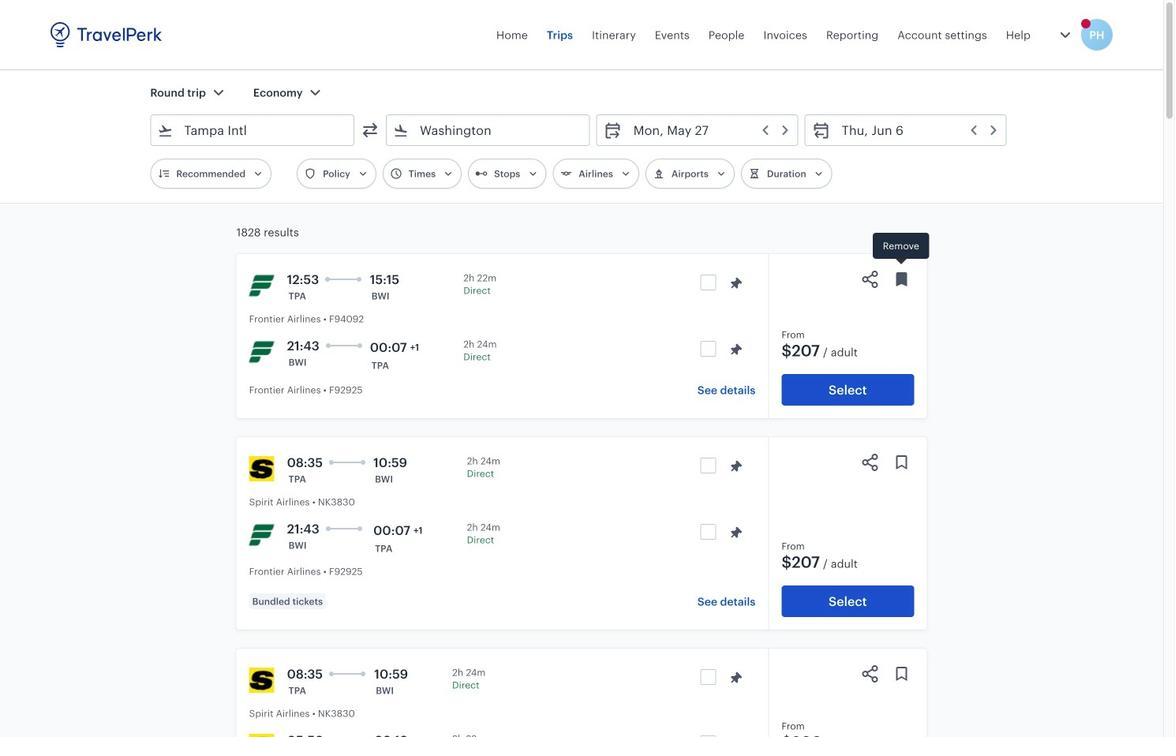 Task type: vqa. For each thing, say whether or not it's contained in the screenshot.
Return Text Box
no



Task type: describe. For each thing, give the bounding box(es) containing it.
1 frontier airlines image from the top
[[249, 340, 275, 365]]

frontier airlines image
[[249, 273, 275, 299]]

To search field
[[409, 118, 569, 143]]

Depart field
[[623, 118, 792, 143]]

Return field
[[831, 118, 1000, 143]]



Task type: locate. For each thing, give the bounding box(es) containing it.
1 vertical spatial spirit airlines image
[[249, 668, 275, 693]]

1 vertical spatial frontier airlines image
[[249, 523, 275, 548]]

2 frontier airlines image from the top
[[249, 523, 275, 548]]

tooltip
[[873, 233, 930, 267]]

2 vertical spatial spirit airlines image
[[249, 734, 275, 738]]

2 spirit airlines image from the top
[[249, 668, 275, 693]]

spirit airlines image
[[249, 456, 275, 482], [249, 668, 275, 693], [249, 734, 275, 738]]

From search field
[[173, 118, 333, 143]]

frontier airlines image
[[249, 340, 275, 365], [249, 523, 275, 548]]

3 spirit airlines image from the top
[[249, 734, 275, 738]]

1 spirit airlines image from the top
[[249, 456, 275, 482]]

0 vertical spatial frontier airlines image
[[249, 340, 275, 365]]

0 vertical spatial spirit airlines image
[[249, 456, 275, 482]]



